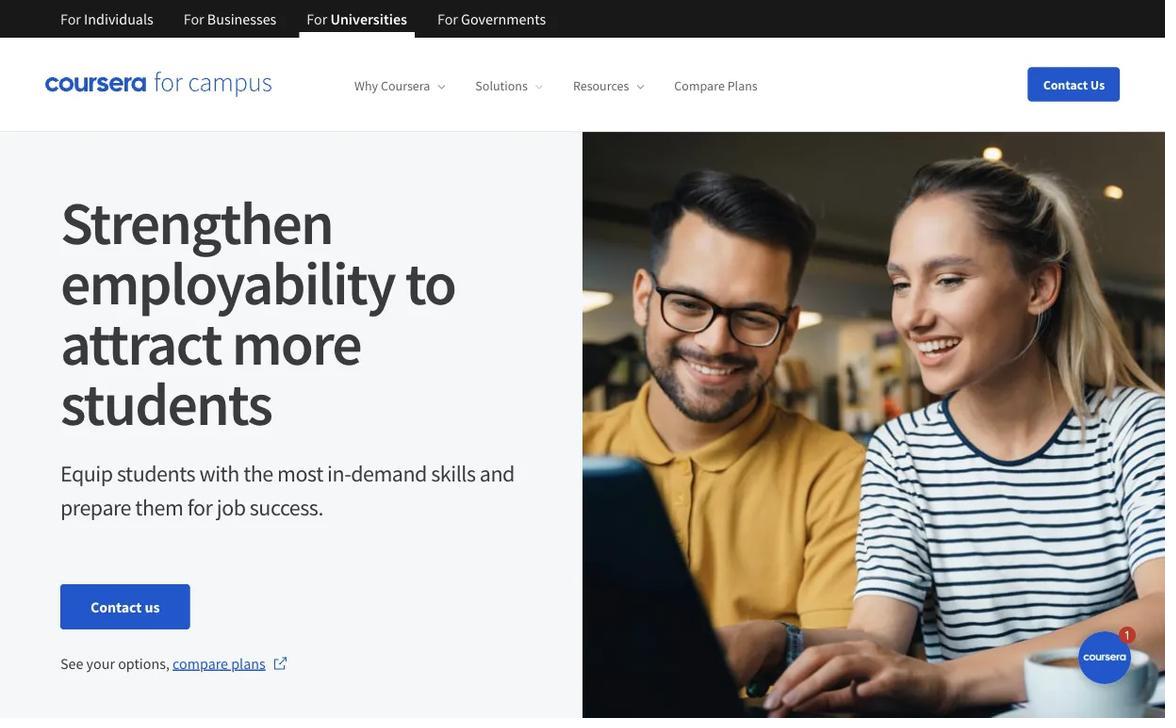 Task type: vqa. For each thing, say whether or not it's contained in the screenshot.
the "for" corresponding to Prepare
no



Task type: locate. For each thing, give the bounding box(es) containing it.
skills
[[431, 459, 476, 488]]

students inside equip students with the most in-demand skills and prepare them for job success.
[[117, 459, 195, 488]]

resources
[[573, 78, 630, 95]]

contact us link
[[60, 585, 190, 630]]

for left universities
[[307, 9, 328, 28]]

why coursera link
[[355, 78, 446, 95]]

4 for from the left
[[438, 9, 458, 28]]

for left businesses
[[184, 9, 204, 28]]

success.
[[250, 493, 323, 522]]

students
[[60, 366, 272, 441], [117, 459, 195, 488]]

3 for from the left
[[307, 9, 328, 28]]

1 horizontal spatial contact
[[1044, 76, 1089, 93]]

contact inside button
[[1044, 76, 1089, 93]]

contact
[[1044, 76, 1089, 93], [91, 598, 142, 617]]

0 vertical spatial students
[[60, 366, 272, 441]]

0 horizontal spatial contact
[[91, 598, 142, 617]]

employability
[[60, 245, 395, 321]]

solutions
[[476, 78, 528, 95]]

them
[[135, 493, 183, 522]]

plans
[[728, 78, 758, 95]]

why
[[355, 78, 378, 95]]

with
[[199, 459, 239, 488]]

for for universities
[[307, 9, 328, 28]]

for
[[60, 9, 81, 28], [184, 9, 204, 28], [307, 9, 328, 28], [438, 9, 458, 28]]

1 for from the left
[[60, 9, 81, 28]]

banner navigation
[[45, 0, 561, 38]]

plans
[[231, 655, 266, 674]]

for universities
[[307, 9, 407, 28]]

equip students with the most in-demand skills and prepare them for job success.
[[60, 459, 515, 522]]

in-
[[327, 459, 351, 488]]

compare
[[173, 655, 228, 674]]

to
[[405, 245, 456, 321]]

students up with
[[60, 366, 272, 441]]

contact us
[[1044, 76, 1106, 93]]

solutions link
[[476, 78, 543, 95]]

compare plans
[[675, 78, 758, 95]]

compare plans
[[173, 655, 266, 674]]

strengthen employability to attract more students
[[60, 184, 456, 441]]

for left governments
[[438, 9, 458, 28]]

us
[[145, 598, 160, 617]]

why coursera
[[355, 78, 430, 95]]

contact for contact us
[[1044, 76, 1089, 93]]

0 vertical spatial contact
[[1044, 76, 1089, 93]]

for left individuals
[[60, 9, 81, 28]]

contact us
[[91, 598, 160, 617]]

2 for from the left
[[184, 9, 204, 28]]

1 vertical spatial students
[[117, 459, 195, 488]]

compare
[[675, 78, 725, 95]]

1 vertical spatial contact
[[91, 598, 142, 617]]

more
[[232, 305, 361, 381]]

students up them in the bottom of the page
[[117, 459, 195, 488]]

students inside strengthen employability to attract more students
[[60, 366, 272, 441]]

for governments
[[438, 9, 546, 28]]



Task type: describe. For each thing, give the bounding box(es) containing it.
compare plans link
[[173, 653, 288, 675]]

for individuals
[[60, 9, 154, 28]]

businesses
[[207, 9, 277, 28]]

your
[[86, 655, 115, 674]]

coursera for campus image
[[45, 71, 272, 97]]

strengthen
[[60, 184, 333, 260]]

for for individuals
[[60, 9, 81, 28]]

contact for contact us
[[91, 598, 142, 617]]

the
[[243, 459, 273, 488]]

individuals
[[84, 9, 154, 28]]

and
[[480, 459, 515, 488]]

coursera
[[381, 78, 430, 95]]

see
[[60, 655, 83, 674]]

attract
[[60, 305, 221, 381]]

governments
[[461, 9, 546, 28]]

resources link
[[573, 78, 645, 95]]

job
[[217, 493, 246, 522]]

for businesses
[[184, 9, 277, 28]]

us
[[1091, 76, 1106, 93]]

options,
[[118, 655, 170, 674]]

compare plans link
[[675, 78, 758, 95]]

for
[[187, 493, 213, 522]]

for for businesses
[[184, 9, 204, 28]]

see your options,
[[60, 655, 173, 674]]

for for governments
[[438, 9, 458, 28]]

prepare
[[60, 493, 131, 522]]

universities
[[331, 9, 407, 28]]

most
[[277, 459, 323, 488]]

demand
[[351, 459, 427, 488]]

equip
[[60, 459, 113, 488]]

contact us button
[[1029, 67, 1121, 101]]



